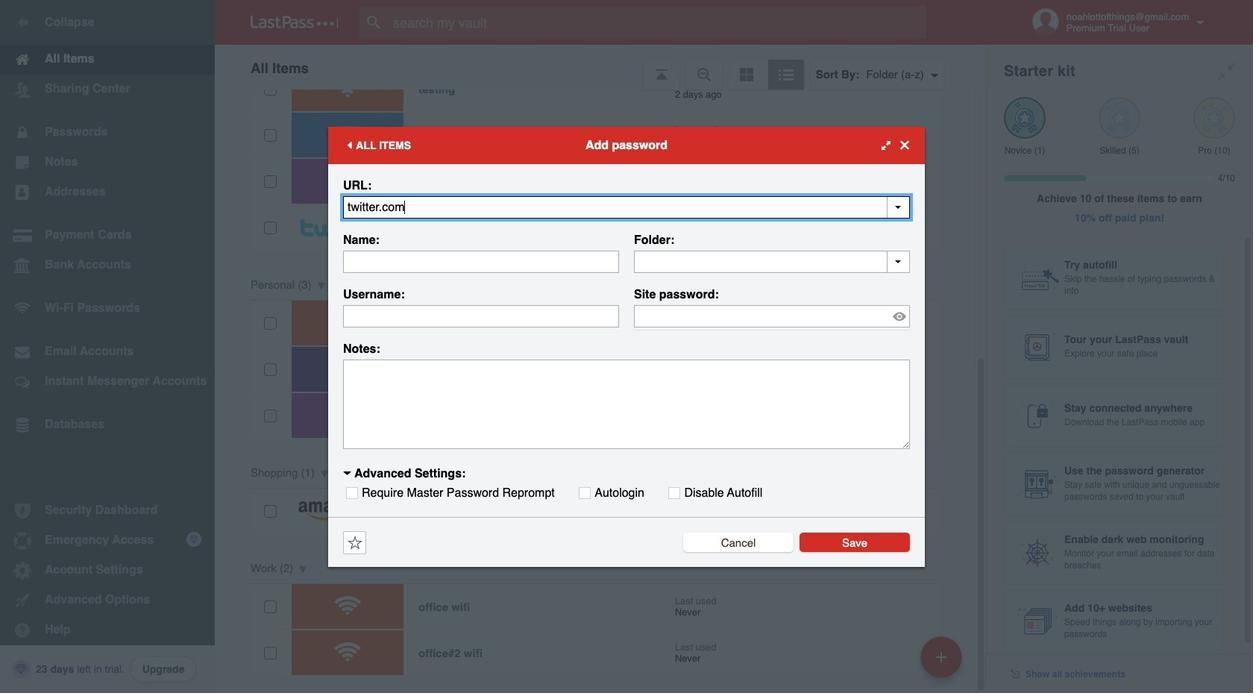 Task type: describe. For each thing, give the bounding box(es) containing it.
search my vault text field
[[360, 6, 956, 39]]

main navigation navigation
[[0, 0, 215, 693]]

new item image
[[937, 652, 947, 662]]

Search search field
[[360, 6, 956, 39]]

vault options navigation
[[215, 45, 987, 90]]



Task type: locate. For each thing, give the bounding box(es) containing it.
None password field
[[634, 305, 910, 327]]

None text field
[[634, 250, 910, 273], [343, 305, 619, 327], [634, 250, 910, 273], [343, 305, 619, 327]]

new item navigation
[[916, 632, 972, 693]]

lastpass image
[[251, 16, 339, 29]]

None text field
[[343, 196, 910, 218], [343, 250, 619, 273], [343, 359, 910, 449], [343, 196, 910, 218], [343, 250, 619, 273], [343, 359, 910, 449]]

dialog
[[328, 126, 925, 567]]



